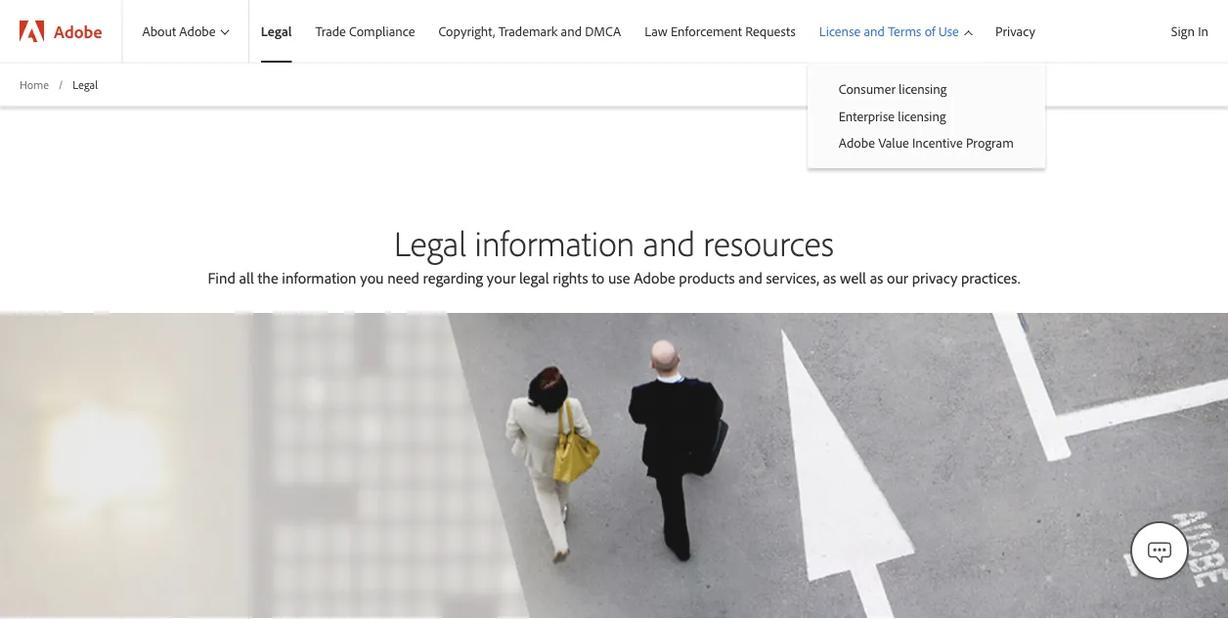 Task type: vqa. For each thing, say whether or not it's contained in the screenshot.
and inside the popup button
yes



Task type: describe. For each thing, give the bounding box(es) containing it.
1 vertical spatial information
[[282, 268, 357, 288]]

home
[[20, 77, 49, 91]]

requests
[[746, 23, 796, 40]]

our
[[887, 268, 909, 288]]

adobe left about
[[54, 20, 102, 42]]

consumer
[[839, 80, 896, 97]]

enterprise licensing link
[[808, 102, 1046, 129]]

about
[[142, 23, 176, 40]]

well
[[840, 268, 867, 288]]

the
[[258, 268, 278, 288]]

adobe inside legal information and resources find all the information you need regarding your legal rights to use adobe products and services, as well as our privacy practices.
[[634, 268, 676, 288]]

trade compliance link
[[304, 0, 427, 63]]

license and terms of use button
[[808, 0, 984, 63]]

use
[[609, 268, 631, 288]]

compliance
[[349, 23, 415, 40]]

law enforcement requests
[[645, 23, 796, 40]]

products
[[679, 268, 735, 288]]

license
[[820, 23, 861, 40]]

enterprise
[[839, 107, 895, 124]]

to
[[592, 268, 605, 288]]

of
[[925, 23, 936, 40]]

privacy link
[[984, 0, 1048, 63]]

privacy
[[996, 22, 1036, 39]]

2 as from the left
[[870, 268, 884, 288]]

about adobe button
[[123, 0, 248, 63]]

enterprise licensing
[[839, 107, 947, 124]]

enforcement
[[671, 23, 743, 40]]

legal inside legal information and resources find all the information you need regarding your legal rights to use adobe products and services, as well as our privacy practices.
[[394, 221, 467, 265]]

0 horizontal spatial legal
[[73, 77, 98, 91]]

dmca
[[585, 23, 622, 40]]

legal
[[519, 268, 550, 288]]

about adobe
[[142, 23, 216, 40]]

legal information and resources find all the information you need regarding your legal rights to use adobe products and services, as well as our privacy practices.
[[208, 221, 1021, 288]]

practices.
[[962, 268, 1021, 288]]

all
[[239, 268, 254, 288]]



Task type: locate. For each thing, give the bounding box(es) containing it.
find
[[208, 268, 236, 288]]

licensing for enterprise licensing
[[898, 107, 947, 124]]

and inside dropdown button
[[864, 23, 885, 40]]

1 horizontal spatial information
[[475, 221, 635, 265]]

adobe link
[[0, 0, 122, 63]]

0 horizontal spatial information
[[282, 268, 357, 288]]

1 vertical spatial licensing
[[898, 107, 947, 124]]

you
[[360, 268, 384, 288]]

your
[[487, 268, 516, 288]]

trade compliance
[[316, 23, 415, 40]]

program
[[967, 134, 1015, 151]]

incentive
[[913, 134, 963, 151]]

license and terms of use
[[820, 23, 960, 40]]

2 horizontal spatial legal
[[394, 221, 467, 265]]

and left 'terms'
[[864, 23, 885, 40]]

as left well
[[824, 268, 837, 288]]

licensing for consumer licensing
[[899, 80, 947, 97]]

legal
[[261, 23, 292, 40], [73, 77, 98, 91], [394, 221, 467, 265]]

and up products
[[644, 221, 696, 265]]

trade
[[316, 23, 346, 40]]

services,
[[767, 268, 820, 288]]

1 as from the left
[[824, 268, 837, 288]]

trademark
[[499, 23, 558, 40]]

and left dmca on the top of the page
[[561, 23, 582, 40]]

0 vertical spatial information
[[475, 221, 635, 265]]

terms
[[889, 23, 922, 40]]

licensing
[[899, 80, 947, 97], [898, 107, 947, 124]]

rights
[[553, 268, 589, 288]]

adobe right about
[[179, 23, 216, 40]]

need
[[388, 268, 420, 288]]

legal left 'trade'
[[261, 23, 292, 40]]

information up rights
[[475, 221, 635, 265]]

1 horizontal spatial legal
[[261, 23, 292, 40]]

use
[[939, 23, 960, 40]]

adobe down the enterprise
[[839, 134, 876, 151]]

licensing down consumer licensing link
[[898, 107, 947, 124]]

copyright, trademark and dmca link
[[427, 0, 633, 63]]

legal right home
[[73, 77, 98, 91]]

in
[[1199, 23, 1209, 40]]

privacy
[[913, 268, 958, 288]]

sign in
[[1172, 23, 1209, 40]]

licensing inside "link"
[[898, 107, 947, 124]]

sign in button
[[1168, 15, 1213, 48]]

adobe value incentive program
[[839, 134, 1015, 151]]

0 horizontal spatial as
[[824, 268, 837, 288]]

as
[[824, 268, 837, 288], [870, 268, 884, 288]]

copyright,
[[439, 23, 496, 40]]

legal up 'regarding'
[[394, 221, 467, 265]]

0 vertical spatial legal
[[261, 23, 292, 40]]

law
[[645, 23, 668, 40]]

0 vertical spatial licensing
[[899, 80, 947, 97]]

value
[[879, 134, 910, 151]]

adobe
[[54, 20, 102, 42], [179, 23, 216, 40], [839, 134, 876, 151], [634, 268, 676, 288]]

as left our
[[870, 268, 884, 288]]

information
[[475, 221, 635, 265], [282, 268, 357, 288]]

regarding
[[423, 268, 483, 288]]

and
[[561, 23, 582, 40], [864, 23, 885, 40], [644, 221, 696, 265], [739, 268, 763, 288]]

1 vertical spatial legal
[[73, 77, 98, 91]]

group containing consumer licensing
[[808, 63, 1046, 168]]

and down resources
[[739, 268, 763, 288]]

adobe right use at the top of the page
[[634, 268, 676, 288]]

copyright, trademark and dmca
[[439, 23, 622, 40]]

consumer licensing
[[839, 80, 947, 97]]

legal link
[[249, 0, 304, 63]]

1 horizontal spatial as
[[870, 268, 884, 288]]

information right the
[[282, 268, 357, 288]]

sign
[[1172, 23, 1196, 40]]

licensing up enterprise licensing "link"
[[899, 80, 947, 97]]

2 vertical spatial legal
[[394, 221, 467, 265]]

home link
[[20, 76, 49, 93]]

group
[[808, 63, 1046, 168]]

law enforcement requests link
[[633, 0, 808, 63]]

adobe inside popup button
[[179, 23, 216, 40]]

resources
[[704, 221, 835, 265]]

consumer licensing link
[[808, 75, 1046, 102]]

adobe value incentive program link
[[808, 129, 1046, 156]]



